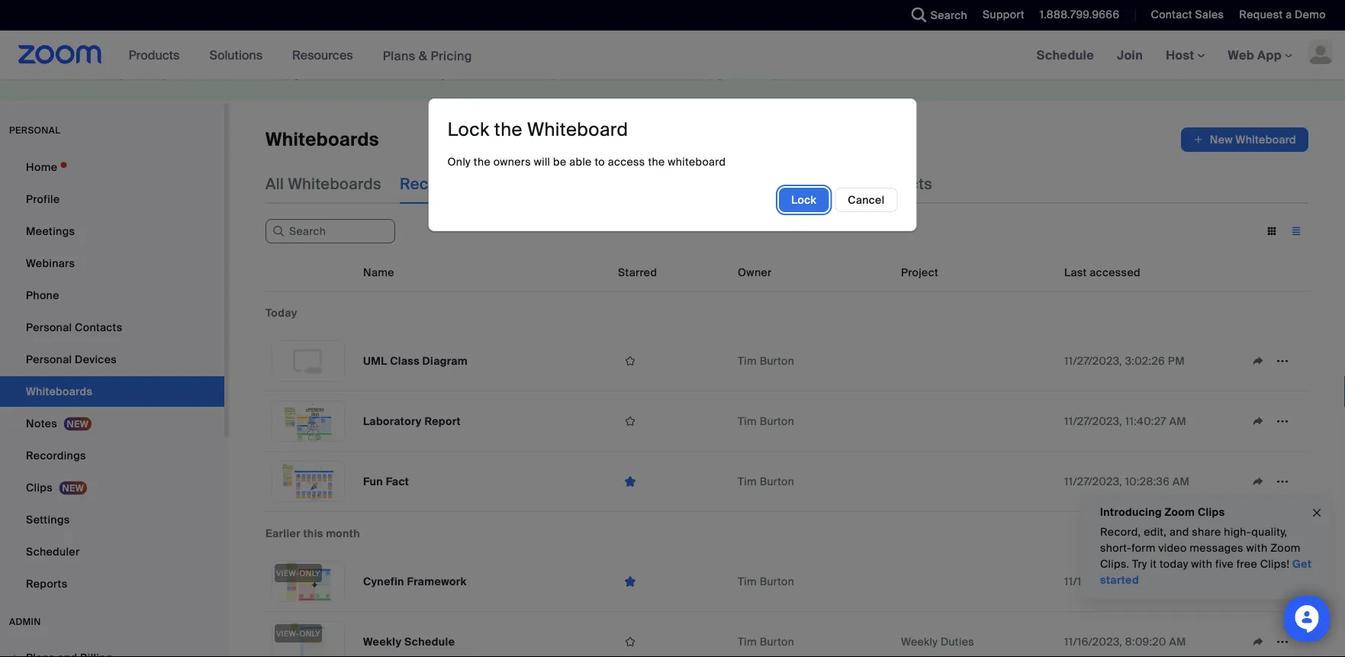 Task type: describe. For each thing, give the bounding box(es) containing it.
tim for weekly schedule
[[738, 635, 757, 649]]

contacts
[[75, 320, 122, 334]]

pro
[[397, 67, 415, 81]]

it
[[1151, 557, 1158, 571]]

1 vertical spatial starred
[[618, 265, 658, 279]]

plans
[[383, 48, 416, 64]]

projects
[[872, 174, 933, 194]]

3:02:26
[[1126, 354, 1166, 368]]

demo
[[1296, 8, 1327, 22]]

thumbnail of weekly schedule image
[[273, 622, 344, 657]]

personal for personal devices
[[26, 352, 72, 366]]

am for 11/16/2023, 8:09:20 am
[[1170, 635, 1187, 649]]

personal devices link
[[0, 344, 224, 375]]

banner containing schedule
[[0, 31, 1346, 81]]

personal contacts
[[26, 320, 122, 334]]

zoom logo image
[[18, 45, 102, 64]]

notes
[[26, 416, 57, 431]]

home
[[26, 160, 57, 174]]

reports
[[26, 577, 68, 591]]

whiteboard
[[527, 118, 629, 142]]

video
[[1159, 541, 1188, 555]]

1 vertical spatial clips
[[1198, 505, 1226, 519]]

name
[[363, 265, 395, 279]]

be
[[554, 155, 567, 169]]

zoom up edit,
[[1165, 505, 1196, 519]]

request a demo
[[1240, 8, 1327, 22]]

get
[[440, 67, 457, 81]]

recordings link
[[0, 440, 224, 471]]

owners
[[494, 155, 531, 169]]

diagram
[[423, 354, 468, 368]]

11/27/2023, 3:02:26 pm
[[1065, 354, 1186, 368]]

accessed
[[1090, 265, 1141, 279]]

2 ai from the left
[[212, 67, 222, 81]]

framework
[[407, 574, 467, 589]]

product information navigation
[[117, 31, 484, 81]]

settings
[[26, 513, 70, 527]]

a
[[1286, 8, 1293, 22]]

0 horizontal spatial to
[[326, 67, 337, 81]]

one
[[373, 67, 394, 81]]

record,
[[1101, 525, 1142, 539]]

burton for 11/16/2023, 8:09:20 am
[[760, 635, 795, 649]]

tabs of all whiteboard page tab list
[[266, 164, 933, 204]]

today inside meet zoom ai companion, footer
[[751, 67, 781, 81]]

scheduler link
[[0, 537, 224, 567]]

view-only for cynefin framework
[[276, 568, 321, 578]]

cell for 11/27/2023, 3:02:26 pm
[[896, 331, 1059, 392]]

tim for uml class diagram
[[738, 354, 757, 368]]

pricing
[[431, 48, 472, 64]]

duties
[[941, 635, 975, 649]]

all whiteboards
[[266, 174, 382, 194]]

application for uml class diagram
[[618, 350, 726, 373]]

zoom down zoom logo
[[48, 67, 79, 81]]

support
[[983, 8, 1025, 22]]

whiteboards inside tabs of all whiteboard page tab list
[[288, 174, 382, 194]]

fun
[[363, 474, 383, 489]]

notes link
[[0, 408, 224, 439]]

11/27/2023, for 11/27/2023, 10:28:36 am
[[1065, 474, 1123, 489]]

application for weekly schedule
[[618, 631, 726, 653]]

this
[[303, 526, 323, 541]]

at
[[590, 67, 600, 81]]

month
[[326, 526, 360, 541]]

lock the whiteboard
[[448, 118, 629, 142]]

plans & pricing
[[383, 48, 472, 64]]

today inside record, edit, and share high-quality, short-form video messages with zoom clips. try it today with five free clips!
[[1160, 557, 1189, 571]]

2 upgrade from the left
[[702, 67, 748, 81]]

personal menu menu
[[0, 152, 224, 601]]

thumbnail of laboratory report image
[[273, 402, 344, 441]]

will
[[534, 155, 551, 169]]

close image
[[1312, 504, 1324, 522]]

to inside lock the whiteboard dialog
[[595, 155, 605, 169]]

lock button
[[780, 188, 829, 212]]

and inside meet zoom ai companion, footer
[[418, 67, 437, 81]]

meetings
[[26, 224, 75, 238]]

join link
[[1106, 31, 1155, 79]]

am for 11/27/2023, 11:40:27 am
[[1170, 414, 1187, 428]]

sales
[[1196, 8, 1225, 22]]

new
[[188, 67, 209, 81]]

weekly for weekly schedule
[[363, 635, 402, 649]]

11/16/2023, 8:09:20 am
[[1065, 635, 1187, 649]]

view- for weekly schedule
[[276, 629, 300, 639]]

pm
[[1169, 354, 1186, 368]]

weekly duties
[[902, 635, 975, 649]]

contact sales
[[1152, 8, 1225, 22]]

personal contacts link
[[0, 312, 224, 343]]

home link
[[0, 152, 224, 182]]

meetings link
[[0, 216, 224, 247]]

2 horizontal spatial the
[[648, 155, 665, 169]]

report
[[425, 414, 461, 428]]

1 upgrade from the left
[[278, 67, 323, 81]]

able
[[570, 155, 592, 169]]

tim burton for 11/27/2023, 11:40:27 am
[[738, 414, 795, 428]]

messages
[[1190, 541, 1244, 555]]

personal
[[9, 124, 61, 136]]

your
[[163, 67, 185, 81]]

five
[[1216, 557, 1235, 571]]

request
[[1240, 8, 1284, 22]]

11/27/2023, for 11/27/2023, 11:40:27 am
[[1065, 414, 1123, 428]]

access inside lock the whiteboard dialog
[[608, 155, 646, 169]]

0 horizontal spatial schedule
[[405, 635, 455, 649]]

trash
[[814, 174, 854, 194]]

weekly for weekly duties
[[902, 635, 938, 649]]

high-
[[1225, 525, 1252, 539]]

only for weekly
[[300, 629, 321, 639]]

personal for personal contacts
[[26, 320, 72, 334]]

3 ai from the left
[[513, 67, 524, 81]]

started
[[1101, 573, 1140, 587]]

the for only
[[474, 155, 491, 169]]

cell for 11/16/2023, 8:09:58 am
[[896, 552, 1059, 612]]

profile
[[26, 192, 60, 206]]

cynefin
[[363, 574, 405, 589]]

1 horizontal spatial to
[[500, 67, 511, 81]]

recent
[[400, 174, 453, 194]]

assistant!
[[225, 67, 275, 81]]

thumbnail of fun fact image
[[273, 462, 344, 502]]

introducing
[[1101, 505, 1163, 519]]

meetings navigation
[[1026, 31, 1346, 81]]

10:28:36
[[1126, 474, 1170, 489]]

1 horizontal spatial with
[[1247, 541, 1268, 555]]

tim burton for 11/27/2023, 3:02:26 pm
[[738, 354, 795, 368]]



Task type: vqa. For each thing, say whether or not it's contained in the screenshot.
menu item
no



Task type: locate. For each thing, give the bounding box(es) containing it.
today
[[266, 306, 297, 320]]

settings link
[[0, 505, 224, 535]]

laboratory report
[[363, 414, 461, 428]]

1 only from the top
[[300, 568, 321, 578]]

&
[[419, 48, 428, 64]]

lock for lock
[[792, 193, 817, 207]]

personal down personal contacts
[[26, 352, 72, 366]]

and up the 'video' on the bottom of page
[[1170, 525, 1190, 539]]

webinars
[[26, 256, 75, 270]]

application for cynefin framework
[[618, 570, 726, 594]]

phone
[[26, 288, 59, 302]]

0 horizontal spatial today
[[751, 67, 781, 81]]

with
[[1247, 541, 1268, 555], [1192, 557, 1213, 571]]

tim burton for 11/16/2023, 8:09:20 am
[[738, 635, 795, 649]]

free
[[1237, 557, 1258, 571]]

3 11/27/2023, from the top
[[1065, 474, 1123, 489]]

11/16/2023, left 8:09:20
[[1065, 635, 1123, 649]]

zoom left one
[[340, 67, 370, 81]]

1 horizontal spatial lock
[[792, 193, 817, 207]]

only for cynefin
[[300, 568, 321, 578]]

1 vertical spatial view-only
[[276, 629, 321, 639]]

1 weekly from the left
[[363, 635, 402, 649]]

3 tim burton from the top
[[738, 474, 795, 489]]

2 11/16/2023, from the top
[[1065, 635, 1123, 649]]

2 11/27/2023, from the top
[[1065, 414, 1123, 428]]

11/27/2023, for 11/27/2023, 3:02:26 pm
[[1065, 354, 1123, 368]]

laboratory
[[363, 414, 422, 428]]

1 application from the top
[[618, 350, 726, 373]]

profile link
[[0, 184, 224, 215]]

owner
[[738, 265, 772, 279]]

webinars link
[[0, 248, 224, 279]]

5 burton from the top
[[760, 635, 795, 649]]

1 horizontal spatial and
[[1170, 525, 1190, 539]]

earlier
[[266, 526, 301, 541]]

4 cell from the top
[[896, 552, 1059, 612]]

1 vertical spatial access
[[608, 155, 646, 169]]

the left whiteboard
[[648, 155, 665, 169]]

thumbnail of cynefin framework image
[[273, 562, 344, 602]]

only
[[448, 155, 471, 169]]

view-
[[276, 568, 300, 578], [276, 629, 300, 639]]

application for laboratory report
[[618, 410, 726, 433]]

cell for 11/27/2023, 10:28:36 am
[[896, 452, 1059, 512]]

access inside meet zoom ai companion, footer
[[460, 67, 497, 81]]

3 tim from the top
[[738, 474, 757, 489]]

ai left companion on the top of page
[[513, 67, 524, 81]]

11/27/2023, 11:40:27 am
[[1065, 414, 1187, 428]]

clips!
[[1261, 557, 1290, 571]]

get started
[[1101, 557, 1313, 587]]

2 cell from the top
[[896, 392, 1059, 452]]

1 vertical spatial schedule
[[405, 635, 455, 649]]

2 tim burton from the top
[[738, 414, 795, 428]]

clips.
[[1101, 557, 1130, 571]]

burton for 11/27/2023, 10:28:36 am
[[760, 474, 795, 489]]

am right 8:09:20
[[1170, 635, 1187, 649]]

3 cell from the top
[[896, 452, 1059, 512]]

view- down the thumbnail of cynefin framework
[[276, 629, 300, 639]]

1.888.799.9666 button up join at the top of the page
[[1029, 0, 1124, 31]]

1 vertical spatial today
[[1160, 557, 1189, 571]]

weekly left duties
[[902, 635, 938, 649]]

1 view-only from the top
[[276, 568, 321, 578]]

0 vertical spatial only
[[300, 568, 321, 578]]

to left one
[[326, 67, 337, 81]]

lock up only at top left
[[448, 118, 490, 142]]

3 burton from the top
[[760, 474, 795, 489]]

0 vertical spatial whiteboards
[[266, 128, 379, 152]]

2 horizontal spatial to
[[595, 155, 605, 169]]

1 horizontal spatial ai
[[212, 67, 222, 81]]

0 vertical spatial personal
[[26, 320, 72, 334]]

1 vertical spatial lock
[[792, 193, 817, 207]]

1 horizontal spatial schedule
[[1037, 47, 1095, 63]]

1.888.799.9666 button
[[1029, 0, 1124, 31], [1040, 8, 1120, 22]]

only down the thumbnail of cynefin framework
[[300, 629, 321, 639]]

cancel
[[848, 193, 885, 207]]

project
[[902, 265, 939, 279]]

zoom
[[48, 67, 79, 81], [340, 67, 370, 81], [1165, 505, 1196, 519], [1271, 541, 1302, 555]]

share
[[1193, 525, 1222, 539]]

ai down zoom logo
[[82, 67, 92, 81]]

schedule down framework
[[405, 635, 455, 649]]

with down the messages
[[1192, 557, 1213, 571]]

cell
[[896, 331, 1059, 392], [896, 392, 1059, 452], [896, 452, 1059, 512], [896, 552, 1059, 612]]

banner
[[0, 31, 1346, 81]]

0 horizontal spatial access
[[460, 67, 497, 81]]

5 application from the top
[[618, 631, 726, 653]]

1 view- from the top
[[276, 568, 300, 578]]

view- down earlier
[[276, 568, 300, 578]]

upgrade right cost.
[[702, 67, 748, 81]]

2 tim from the top
[[738, 414, 757, 428]]

weekly
[[363, 635, 402, 649], [902, 635, 938, 649]]

today
[[751, 67, 781, 81], [1160, 557, 1189, 571]]

1 vertical spatial and
[[1170, 525, 1190, 539]]

cell for 11/27/2023, 11:40:27 am
[[896, 392, 1059, 452]]

1.888.799.9666
[[1040, 8, 1120, 22]]

clips inside personal menu menu
[[26, 481, 53, 495]]

contact sales link up join at the top of the page
[[1140, 0, 1229, 31]]

contact sales link
[[1140, 0, 1229, 31], [1152, 8, 1225, 22]]

4 burton from the top
[[760, 574, 795, 589]]

0 vertical spatial with
[[1247, 541, 1268, 555]]

the
[[494, 118, 523, 142], [474, 155, 491, 169], [648, 155, 665, 169]]

11/27/2023, left 3:02:26
[[1065, 354, 1123, 368]]

meet
[[18, 67, 46, 81]]

2 vertical spatial 11/27/2023,
[[1065, 474, 1123, 489]]

all
[[266, 174, 284, 194]]

1 tim from the top
[[738, 354, 757, 368]]

fact
[[386, 474, 409, 489]]

fun fact
[[363, 474, 409, 489]]

Search text field
[[266, 219, 395, 244]]

weekly schedule
[[363, 635, 455, 649]]

edit,
[[1145, 525, 1167, 539]]

1 ai from the left
[[82, 67, 92, 81]]

cancel button
[[835, 188, 898, 212]]

zoom inside record, edit, and share high-quality, short-form video messages with zoom clips. try it today with five free clips!
[[1271, 541, 1302, 555]]

last
[[1065, 265, 1088, 279]]

0 vertical spatial schedule
[[1037, 47, 1095, 63]]

0 horizontal spatial starred
[[618, 265, 658, 279]]

11:40:27
[[1126, 414, 1167, 428]]

access right able
[[608, 155, 646, 169]]

2 burton from the top
[[760, 414, 795, 428]]

0 horizontal spatial ai
[[82, 67, 92, 81]]

join
[[1118, 47, 1144, 63]]

the up owners
[[494, 118, 523, 142]]

and down plans & pricing
[[418, 67, 437, 81]]

8:09:58
[[1126, 574, 1167, 589]]

11/27/2023, up introducing
[[1065, 474, 1123, 489]]

list mode, selected image
[[1285, 224, 1309, 238]]

0 horizontal spatial and
[[418, 67, 437, 81]]

clips up settings
[[26, 481, 53, 495]]

try
[[1133, 557, 1148, 571]]

recordings
[[26, 449, 86, 463]]

whiteboards up search text box
[[288, 174, 382, 194]]

contact sales link up meetings navigation
[[1152, 8, 1225, 22]]

11/16/2023, 8:09:58 am
[[1065, 574, 1187, 589]]

view-only for weekly schedule
[[276, 629, 321, 639]]

2 view-only from the top
[[276, 629, 321, 639]]

burton
[[760, 354, 795, 368], [760, 414, 795, 428], [760, 474, 795, 489], [760, 574, 795, 589], [760, 635, 795, 649]]

whiteboards up all whiteboards
[[266, 128, 379, 152]]

am right 10:28:36
[[1173, 474, 1190, 489]]

lock for lock the whiteboard
[[448, 118, 490, 142]]

to left companion on the top of page
[[500, 67, 511, 81]]

record, edit, and share high-quality, short-form video messages with zoom clips. try it today with five free clips!
[[1101, 525, 1302, 571]]

11/16/2023, for 11/16/2023, 8:09:58 am
[[1065, 574, 1123, 589]]

0 vertical spatial access
[[460, 67, 497, 81]]

cost.
[[674, 67, 699, 81]]

last accessed
[[1065, 265, 1141, 279]]

lock left the cancel
[[792, 193, 817, 207]]

devices
[[75, 352, 117, 366]]

5 tim from the top
[[738, 635, 757, 649]]

to right able
[[595, 155, 605, 169]]

quality,
[[1252, 525, 1288, 539]]

companion,
[[95, 67, 160, 81]]

only down "earlier this month"
[[300, 568, 321, 578]]

11/27/2023,
[[1065, 354, 1123, 368], [1065, 414, 1123, 428], [1065, 474, 1123, 489]]

am for 11/27/2023, 10:28:36 am
[[1173, 474, 1190, 489]]

only
[[300, 568, 321, 578], [300, 629, 321, 639]]

0 vertical spatial view-
[[276, 568, 300, 578]]

personal devices
[[26, 352, 117, 366]]

view- for cynefin framework
[[276, 568, 300, 578]]

0 vertical spatial 11/27/2023,
[[1065, 354, 1123, 368]]

1 vertical spatial personal
[[26, 352, 72, 366]]

1 horizontal spatial today
[[1160, 557, 1189, 571]]

clips
[[26, 481, 53, 495], [1198, 505, 1226, 519]]

and
[[418, 67, 437, 81], [1170, 525, 1190, 539]]

tim for laboratory report
[[738, 414, 757, 428]]

1 horizontal spatial the
[[494, 118, 523, 142]]

0 vertical spatial lock
[[448, 118, 490, 142]]

personal down phone
[[26, 320, 72, 334]]

thumbnail of uml class diagram image
[[273, 341, 344, 381]]

application for fun fact
[[618, 470, 726, 494]]

4 tim burton from the top
[[738, 574, 795, 589]]

burton for 11/27/2023, 11:40:27 am
[[760, 414, 795, 428]]

2 only from the top
[[300, 629, 321, 639]]

and inside record, edit, and share high-quality, short-form video messages with zoom clips. try it today with five free clips!
[[1170, 525, 1190, 539]]

with up free
[[1247, 541, 1268, 555]]

tim for cynefin framework
[[738, 574, 757, 589]]

1 vertical spatial view-
[[276, 629, 300, 639]]

ai
[[82, 67, 92, 81], [212, 67, 222, 81], [513, 67, 524, 81]]

phone link
[[0, 280, 224, 311]]

1 horizontal spatial starred
[[741, 174, 796, 194]]

11/27/2023, left 11:40:27
[[1065, 414, 1123, 428]]

1 horizontal spatial upgrade
[[702, 67, 748, 81]]

1 burton from the top
[[760, 354, 795, 368]]

0 vertical spatial today
[[751, 67, 781, 81]]

5 tim burton from the top
[[738, 635, 795, 649]]

0 vertical spatial and
[[418, 67, 437, 81]]

1.888.799.9666 button up schedule link
[[1040, 8, 1120, 22]]

1 horizontal spatial access
[[608, 155, 646, 169]]

1 vertical spatial whiteboards
[[288, 174, 382, 194]]

tim burton for 11/16/2023, 8:09:58 am
[[738, 574, 795, 589]]

2 horizontal spatial ai
[[513, 67, 524, 81]]

meet zoom ai companion, footer
[[0, 48, 1346, 101]]

tim
[[738, 354, 757, 368], [738, 414, 757, 428], [738, 474, 757, 489], [738, 574, 757, 589], [738, 635, 757, 649]]

2 view- from the top
[[276, 629, 300, 639]]

0 horizontal spatial the
[[474, 155, 491, 169]]

1 tim burton from the top
[[738, 354, 795, 368]]

clips up "share"
[[1198, 505, 1226, 519]]

only the owners will be able to access the whiteboard
[[448, 155, 726, 169]]

1 personal from the top
[[26, 320, 72, 334]]

0 vertical spatial view-only
[[276, 568, 321, 578]]

weekly down the cynefin
[[363, 635, 402, 649]]

0 horizontal spatial upgrade
[[278, 67, 323, 81]]

burton for 11/27/2023, 3:02:26 pm
[[760, 354, 795, 368]]

upgrade right assistant!
[[278, 67, 323, 81]]

1 11/27/2023, from the top
[[1065, 354, 1123, 368]]

short-
[[1101, 541, 1132, 555]]

11/27/2023, 10:28:36 am
[[1065, 474, 1190, 489]]

0 vertical spatial clips
[[26, 481, 53, 495]]

lock inside 'lock' "button"
[[792, 193, 817, 207]]

form
[[1132, 541, 1156, 555]]

cynefin framework
[[363, 574, 467, 589]]

application
[[618, 350, 726, 373], [618, 410, 726, 433], [618, 470, 726, 494], [618, 570, 726, 594], [618, 631, 726, 653]]

1 cell from the top
[[896, 331, 1059, 392]]

uml class diagram
[[363, 354, 468, 368]]

4 tim from the top
[[738, 574, 757, 589]]

scheduler
[[26, 545, 80, 559]]

access
[[460, 67, 497, 81], [608, 155, 646, 169]]

1 vertical spatial 11/27/2023,
[[1065, 414, 1123, 428]]

2 weekly from the left
[[902, 635, 938, 649]]

0 horizontal spatial lock
[[448, 118, 490, 142]]

schedule down the 1.888.799.9666
[[1037, 47, 1095, 63]]

0 horizontal spatial with
[[1192, 557, 1213, 571]]

the right only at top left
[[474, 155, 491, 169]]

1 vertical spatial with
[[1192, 557, 1213, 571]]

1 horizontal spatial clips
[[1198, 505, 1226, 519]]

4 application from the top
[[618, 570, 726, 594]]

earlier this month
[[266, 526, 360, 541]]

am for 11/16/2023, 8:09:58 am
[[1170, 574, 1187, 589]]

am right 11:40:27
[[1170, 414, 1187, 428]]

2 personal from the top
[[26, 352, 72, 366]]

schedule inside meetings navigation
[[1037, 47, 1095, 63]]

0 horizontal spatial clips
[[26, 481, 53, 495]]

11/16/2023,
[[1065, 574, 1123, 589], [1065, 635, 1123, 649]]

contact
[[1152, 8, 1193, 22]]

burton for 11/16/2023, 8:09:58 am
[[760, 574, 795, 589]]

0 vertical spatial 11/16/2023,
[[1065, 574, 1123, 589]]

view-only down "earlier this month"
[[276, 568, 321, 578]]

view-only down the thumbnail of cynefin framework
[[276, 629, 321, 639]]

plans & pricing link
[[383, 48, 472, 64], [383, 48, 472, 64]]

tim for fun fact
[[738, 474, 757, 489]]

access right get
[[460, 67, 497, 81]]

grid mode, not selected image
[[1260, 224, 1285, 238]]

lock the whiteboard dialog
[[429, 99, 917, 231]]

get started link
[[1101, 557, 1313, 587]]

1 11/16/2023, from the top
[[1065, 574, 1123, 589]]

additional
[[619, 67, 671, 81]]

whiteboard
[[668, 155, 726, 169]]

starred inside tabs of all whiteboard page tab list
[[741, 174, 796, 194]]

3 application from the top
[[618, 470, 726, 494]]

ai right new
[[212, 67, 222, 81]]

0 vertical spatial starred
[[741, 174, 796, 194]]

0 horizontal spatial weekly
[[363, 635, 402, 649]]

zoom up clips!
[[1271, 541, 1302, 555]]

11/16/2023, for 11/16/2023, 8:09:20 am
[[1065, 635, 1123, 649]]

introducing zoom clips
[[1101, 505, 1226, 519]]

am right 8:09:58
[[1170, 574, 1187, 589]]

tim burton
[[738, 354, 795, 368], [738, 414, 795, 428], [738, 474, 795, 489], [738, 574, 795, 589], [738, 635, 795, 649]]

1 horizontal spatial weekly
[[902, 635, 938, 649]]

the for lock
[[494, 118, 523, 142]]

tim burton for 11/27/2023, 10:28:36 am
[[738, 474, 795, 489]]

11/16/2023, down clips.
[[1065, 574, 1123, 589]]

2 application from the top
[[618, 410, 726, 433]]

1 vertical spatial only
[[300, 629, 321, 639]]

to
[[326, 67, 337, 81], [500, 67, 511, 81], [595, 155, 605, 169]]

1 vertical spatial 11/16/2023,
[[1065, 635, 1123, 649]]



